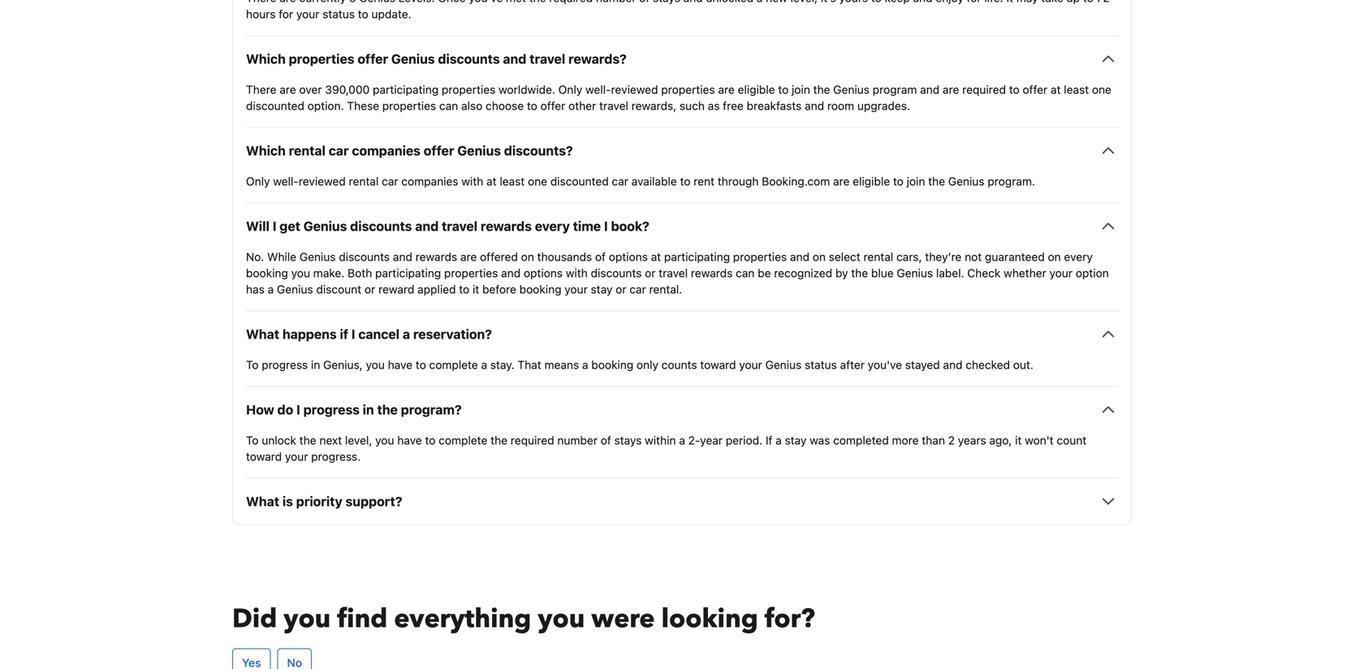 Task type: describe. For each thing, give the bounding box(es) containing it.
2 horizontal spatial or
[[645, 266, 656, 280]]

program?
[[401, 402, 462, 417]]

which for which properties offer genius discounts and travel rewards?
[[246, 51, 286, 66]]

find
[[337, 601, 388, 637]]

for?
[[765, 601, 815, 637]]

unlocked
[[706, 0, 754, 4]]

rental inside no. while genius discounts and rewards are offered on thousands of options at participating properties and on select rental cars, they're not guaranteed on every booking you make. both participating properties and options with discounts or travel rewards can be recognized by the blue genius label. check whether your option has a genius discount or reward applied to it before booking your stay or car rental.
[[864, 250, 894, 263]]

are left over
[[280, 83, 296, 96]]

0 vertical spatial have
[[388, 358, 413, 372]]

can inside 'there are over 390,000 participating properties worldwide. only well-reviewed properties are eligible to join the genius program and are required to offer at least one discounted option. these properties can also choose to offer other travel rewards, such as free breakfasts and room upgrades.'
[[439, 99, 458, 112]]

stay.
[[491, 358, 515, 372]]

which properties offer genius discounts and travel rewards?
[[246, 51, 627, 66]]

discounts inside dropdown button
[[350, 218, 412, 234]]

a inside there are currently 3 genius levels. once you've met the required number of stays and unlocked a new level, it's yours to keep and enjoy for life! it may take up to 72 hours for your status to update.
[[757, 0, 763, 4]]

level, inside to unlock the next level, you have to complete the required number of stays within a 2-year period. if a stay was completed more than 2 years ago, it won't count toward your progress.
[[345, 434, 372, 447]]

properties up such
[[661, 83, 715, 96]]

there for there are over 390,000 participating properties worldwide. only well-reviewed properties are eligible to join the genius program and are required to offer at least one discounted option. these properties can also choose to offer other travel rewards, such as free breakfasts and room upgrades.
[[246, 83, 277, 96]]

genius inside 'there are over 390,000 participating properties worldwide. only well-reviewed properties are eligible to join the genius program and are required to offer at least one discounted option. these properties can also choose to offer other travel rewards, such as free breakfasts and room upgrades.'
[[834, 83, 870, 96]]

after
[[840, 358, 865, 372]]

toward inside to unlock the next level, you have to complete the required number of stays within a 2-year period. if a stay was completed more than 2 years ago, it won't count toward your progress.
[[246, 450, 282, 463]]

there are currently 3 genius levels. once you've met the required number of stays and unlocked a new level, it's yours to keep and enjoy for life! it may take up to 72 hours for your status to update.
[[246, 0, 1110, 21]]

won't
[[1025, 434, 1054, 447]]

will i get genius discounts and travel rewards every time i book?
[[246, 218, 650, 234]]

life!
[[985, 0, 1004, 4]]

a right means
[[582, 358, 589, 372]]

1 vertical spatial booking
[[520, 283, 562, 296]]

option
[[1076, 266, 1109, 280]]

and up the recognized
[[790, 250, 810, 263]]

was
[[810, 434, 830, 447]]

2
[[949, 434, 955, 447]]

room
[[828, 99, 855, 112]]

recognized
[[774, 266, 833, 280]]

genius inside "dropdown button"
[[458, 143, 501, 158]]

out.
[[1014, 358, 1034, 372]]

how do i progress in the program?
[[246, 402, 462, 417]]

it's
[[821, 0, 836, 4]]

progress inside 'dropdown button'
[[304, 402, 360, 417]]

to for how do i progress in the program?
[[246, 434, 259, 447]]

rewards?
[[569, 51, 627, 66]]

and left unlocked
[[684, 0, 703, 4]]

every inside no. while genius discounts and rewards are offered on thousands of options at participating properties and on select rental cars, they're not guaranteed on every booking you make. both participating properties and options with discounts or travel rewards can be recognized by the blue genius label. check whether your option has a genius discount or reward applied to it before booking your stay or car rental.
[[1064, 250, 1093, 263]]

0 horizontal spatial with
[[462, 175, 484, 188]]

hours
[[246, 7, 276, 21]]

which properties offer genius discounts and travel rewards? button
[[246, 49, 1119, 69]]

rewards,
[[632, 99, 677, 112]]

1 vertical spatial companies
[[402, 175, 459, 188]]

free
[[723, 99, 744, 112]]

to unlock the next level, you have to complete the required number of stays within a 2-year period. if a stay was completed more than 2 years ago, it won't count toward your progress.
[[246, 434, 1087, 463]]

the inside 'there are over 390,000 participating properties worldwide. only well-reviewed properties are eligible to join the genius program and are required to offer at least one discounted option. these properties can also choose to offer other travel rewards, such as free breakfasts and room upgrades.'
[[814, 83, 831, 96]]

required for period.
[[511, 434, 555, 447]]

booking.com
[[762, 175, 830, 188]]

you inside to unlock the next level, you have to complete the required number of stays within a 2-year period. if a stay was completed more than 2 years ago, it won't count toward your progress.
[[375, 434, 394, 447]]

the inside there are currently 3 genius levels. once you've met the required number of stays and unlocked a new level, it's yours to keep and enjoy for life! it may take up to 72 hours for your status to update.
[[529, 0, 546, 4]]

period.
[[726, 434, 763, 447]]

be
[[758, 266, 771, 280]]

do
[[277, 402, 293, 417]]

rental.
[[649, 283, 683, 296]]

while
[[267, 250, 297, 263]]

rental inside "dropdown button"
[[289, 143, 326, 158]]

than
[[922, 434, 945, 447]]

how
[[246, 402, 274, 417]]

you right "did"
[[284, 601, 331, 637]]

only
[[637, 358, 659, 372]]

offer inside dropdown button
[[358, 51, 388, 66]]

not
[[965, 250, 982, 263]]

enjoy
[[936, 0, 964, 4]]

and right the stayed
[[943, 358, 963, 372]]

are inside no. while genius discounts and rewards are offered on thousands of options at participating properties and on select rental cars, they're not guaranteed on every booking you make. both participating properties and options with discounts or travel rewards can be recognized by the blue genius label. check whether your option has a genius discount or reward applied to it before booking your stay or car rental.
[[461, 250, 477, 263]]

you left were
[[538, 601, 585, 637]]

currently
[[299, 0, 346, 4]]

stays for and
[[653, 0, 681, 4]]

available
[[632, 175, 677, 188]]

at inside 'there are over 390,000 participating properties worldwide. only well-reviewed properties are eligible to join the genius program and are required to offer at least one discounted option. these properties can also choose to offer other travel rewards, such as free breakfasts and room upgrades.'
[[1051, 83, 1061, 96]]

and inside dropdown button
[[503, 51, 527, 66]]

and left the room
[[805, 99, 825, 112]]

it inside to unlock the next level, you have to complete the required number of stays within a 2-year period. if a stay was completed more than 2 years ago, it won't count toward your progress.
[[1015, 434, 1022, 447]]

number for within
[[558, 434, 598, 447]]

take
[[1042, 0, 1064, 4]]

will
[[246, 218, 270, 234]]

1 vertical spatial least
[[500, 175, 525, 188]]

you down cancel
[[366, 358, 385, 372]]

and up before
[[501, 266, 521, 280]]

label.
[[937, 266, 965, 280]]

genius down the "cars,"
[[897, 266, 933, 280]]

of inside no. while genius discounts and rewards are offered on thousands of options at participating properties and on select rental cars, they're not guaranteed on every booking you make. both participating properties and options with discounts or travel rewards can be recognized by the blue genius label. check whether your option has a genius discount or reward applied to it before booking your stay or car rental.
[[595, 250, 606, 263]]

properties up "be"
[[733, 250, 787, 263]]

a left stay.
[[481, 358, 487, 372]]

stayed
[[906, 358, 940, 372]]

travel inside dropdown button
[[442, 218, 478, 234]]

the inside 'dropdown button'
[[377, 402, 398, 417]]

breakfasts
[[747, 99, 802, 112]]

a left 2-
[[679, 434, 685, 447]]

option.
[[308, 99, 344, 112]]

properties up also
[[442, 83, 496, 96]]

and right keep
[[913, 0, 933, 4]]

1 horizontal spatial or
[[616, 283, 627, 296]]

2 horizontal spatial rewards
[[691, 266, 733, 280]]

1 vertical spatial rewards
[[416, 250, 457, 263]]

your left option
[[1050, 266, 1073, 280]]

select
[[829, 250, 861, 263]]

2-
[[689, 434, 700, 447]]

progress.
[[311, 450, 361, 463]]

if
[[766, 434, 773, 447]]

will i get genius discounts and travel rewards every time i book? button
[[246, 216, 1119, 236]]

1 on from the left
[[521, 250, 534, 263]]

number for and
[[596, 0, 636, 4]]

year
[[700, 434, 723, 447]]

to inside no. while genius discounts and rewards are offered on thousands of options at participating properties and on select rental cars, they're not guaranteed on every booking you make. both participating properties and options with discounts or travel rewards can be recognized by the blue genius label. check whether your option has a genius discount or reward applied to it before booking your stay or car rental.
[[459, 283, 470, 296]]

are right booking.com at the top of the page
[[833, 175, 850, 188]]

and right program
[[920, 83, 940, 96]]

of for and
[[639, 0, 650, 4]]

your right counts
[[739, 358, 763, 372]]

were
[[592, 601, 655, 637]]

rent
[[694, 175, 715, 188]]

a right if
[[776, 434, 782, 447]]

everything
[[394, 601, 532, 637]]

levels.
[[399, 0, 435, 4]]

as
[[708, 99, 720, 112]]

car left available
[[612, 175, 629, 188]]

the down stay.
[[491, 434, 508, 447]]

no.
[[246, 250, 264, 263]]

cars,
[[897, 250, 922, 263]]

before
[[483, 283, 517, 296]]

every inside dropdown button
[[535, 218, 570, 234]]

keep
[[885, 0, 910, 4]]

thousands
[[537, 250, 592, 263]]

blue
[[872, 266, 894, 280]]

travel inside dropdown button
[[530, 51, 566, 66]]

a inside dropdown button
[[403, 326, 410, 342]]

that
[[518, 358, 542, 372]]

the left next
[[300, 434, 316, 447]]

reservation?
[[413, 326, 492, 342]]

2 vertical spatial booking
[[592, 358, 634, 372]]

complete inside to unlock the next level, you have to complete the required number of stays within a 2-year period. if a stay was completed more than 2 years ago, it won't count toward your progress.
[[439, 434, 488, 447]]

genius left after on the right bottom of page
[[766, 358, 802, 372]]

2 on from the left
[[813, 250, 826, 263]]

met
[[506, 0, 526, 4]]

which for which rental car companies offer genius discounts?
[[246, 143, 286, 158]]

there for there are currently 3 genius levels. once you've met the required number of stays and unlocked a new level, it's yours to keep and enjoy for life! it may take up to 72 hours for your status to update.
[[246, 0, 277, 4]]

have inside to unlock the next level, you have to complete the required number of stays within a 2-year period. if a stay was completed more than 2 years ago, it won't count toward your progress.
[[397, 434, 422, 447]]

both
[[348, 266, 372, 280]]

which rental car companies offer genius discounts?
[[246, 143, 573, 158]]

years
[[958, 434, 987, 447]]

which rental car companies offer genius discounts? button
[[246, 141, 1119, 160]]

to for what happens if i cancel a reservation?
[[246, 358, 259, 372]]

guaranteed
[[985, 250, 1045, 263]]

what for what happens if i cancel a reservation?
[[246, 326, 279, 342]]

at inside no. while genius discounts and rewards are offered on thousands of options at participating properties and on select rental cars, they're not guaranteed on every booking you make. both participating properties and options with discounts or travel rewards can be recognized by the blue genius label. check whether your option has a genius discount or reward applied to it before booking your stay or car rental.
[[651, 250, 661, 263]]

did you find everything you were looking for?
[[232, 601, 815, 637]]

1 vertical spatial status
[[805, 358, 837, 372]]

0 vertical spatial complete
[[429, 358, 478, 372]]

1 horizontal spatial discounted
[[551, 175, 609, 188]]

make.
[[313, 266, 345, 280]]

1 vertical spatial participating
[[664, 250, 730, 263]]

your inside to unlock the next level, you have to complete the required number of stays within a 2-year period. if a stay was completed more than 2 years ago, it won't count toward your progress.
[[285, 450, 308, 463]]

discount
[[316, 283, 362, 296]]

only inside 'there are over 390,000 participating properties worldwide. only well-reviewed properties are eligible to join the genius program and are required to offer at least one discounted option. these properties can also choose to offer other travel rewards, such as free breakfasts and room upgrades.'
[[559, 83, 583, 96]]

program
[[873, 83, 917, 96]]

by
[[836, 266, 848, 280]]



Task type: locate. For each thing, give the bounding box(es) containing it.
0 vertical spatial to
[[246, 358, 259, 372]]

in left the genius, at the left of the page
[[311, 358, 320, 372]]

may
[[1017, 0, 1039, 4]]

eligible right booking.com at the top of the page
[[853, 175, 890, 188]]

0 vertical spatial level,
[[791, 0, 818, 4]]

complete down reservation?
[[429, 358, 478, 372]]

with down thousands
[[566, 266, 588, 280]]

i inside 'dropdown button'
[[297, 402, 300, 417]]

get
[[280, 218, 301, 234]]

0 vertical spatial there
[[246, 0, 277, 4]]

0 horizontal spatial status
[[323, 7, 355, 21]]

of left "within"
[[601, 434, 611, 447]]

it right ago,
[[1015, 434, 1022, 447]]

1 vertical spatial can
[[736, 266, 755, 280]]

with up will i get genius discounts and travel rewards every time i book?
[[462, 175, 484, 188]]

offered
[[480, 250, 518, 263]]

and up 'applied'
[[415, 218, 439, 234]]

0 horizontal spatial level,
[[345, 434, 372, 447]]

choose
[[486, 99, 524, 112]]

1 vertical spatial progress
[[304, 402, 360, 417]]

1 horizontal spatial eligible
[[853, 175, 890, 188]]

1 vertical spatial one
[[528, 175, 548, 188]]

to inside to unlock the next level, you have to complete the required number of stays within a 2-year period. if a stay was completed more than 2 years ago, it won't count toward your progress.
[[425, 434, 436, 447]]

390,000
[[325, 83, 370, 96]]

genius up the 'make.'
[[300, 250, 336, 263]]

and up worldwide.
[[503, 51, 527, 66]]

well- inside 'there are over 390,000 participating properties worldwide. only well-reviewed properties are eligible to join the genius program and are required to offer at least one discounted option. these properties can also choose to offer other travel rewards, such as free breakfasts and room upgrades.'
[[586, 83, 611, 96]]

required inside to unlock the next level, you have to complete the required number of stays within a 2-year period. if a stay was completed more than 2 years ago, it won't count toward your progress.
[[511, 434, 555, 447]]

0 horizontal spatial one
[[528, 175, 548, 188]]

discounted inside 'there are over 390,000 participating properties worldwide. only well-reviewed properties are eligible to join the genius program and are required to offer at least one discounted option. these properties can also choose to offer other travel rewards, such as free breakfasts and room upgrades.'
[[246, 99, 305, 112]]

on right "offered"
[[521, 250, 534, 263]]

cancel
[[359, 326, 400, 342]]

car
[[329, 143, 349, 158], [382, 175, 398, 188], [612, 175, 629, 188], [630, 283, 646, 296]]

2 horizontal spatial at
[[1051, 83, 1061, 96]]

genius down also
[[458, 143, 501, 158]]

2 horizontal spatial rental
[[864, 250, 894, 263]]

properties up which rental car companies offer genius discounts? in the left of the page
[[382, 99, 436, 112]]

of inside to unlock the next level, you have to complete the required number of stays within a 2-year period. if a stay was completed more than 2 years ago, it won't count toward your progress.
[[601, 434, 611, 447]]

rewards up 'applied'
[[416, 250, 457, 263]]

to up how in the bottom of the page
[[246, 358, 259, 372]]

0 vertical spatial reviewed
[[611, 83, 658, 96]]

is
[[283, 494, 293, 509]]

1 horizontal spatial with
[[566, 266, 588, 280]]

well- up other
[[586, 83, 611, 96]]

through
[[718, 175, 759, 188]]

over
[[299, 83, 322, 96]]

1 to from the top
[[246, 358, 259, 372]]

1 horizontal spatial every
[[1064, 250, 1093, 263]]

1 vertical spatial discounted
[[551, 175, 609, 188]]

reviewed inside 'there are over 390,000 participating properties worldwide. only well-reviewed properties are eligible to join the genius program and are required to offer at least one discounted option. these properties can also choose to offer other travel rewards, such as free breakfasts and room upgrades.'
[[611, 83, 658, 96]]

which up will
[[246, 143, 286, 158]]

in
[[311, 358, 320, 372], [363, 402, 374, 417]]

what happens if i cancel a reservation? button
[[246, 324, 1119, 344]]

status inside there are currently 3 genius levels. once you've met the required number of stays and unlocked a new level, it's yours to keep and enjoy for life! it may take up to 72 hours for your status to update.
[[323, 7, 355, 21]]

check
[[968, 266, 1001, 280]]

1 horizontal spatial stays
[[653, 0, 681, 4]]

participating down which properties offer genius discounts and travel rewards?
[[373, 83, 439, 96]]

participating inside 'there are over 390,000 participating properties worldwide. only well-reviewed properties are eligible to join the genius program and are required to offer at least one discounted option. these properties can also choose to offer other travel rewards, such as free breakfasts and room upgrades.'
[[373, 83, 439, 96]]

well-
[[586, 83, 611, 96], [273, 175, 299, 188]]

are right program
[[943, 83, 960, 96]]

1 horizontal spatial only
[[559, 83, 583, 96]]

2 vertical spatial of
[[601, 434, 611, 447]]

booking
[[246, 266, 288, 280], [520, 283, 562, 296], [592, 358, 634, 372]]

0 horizontal spatial at
[[487, 175, 497, 188]]

car left rental.
[[630, 283, 646, 296]]

every
[[535, 218, 570, 234], [1064, 250, 1093, 263]]

required for level,
[[549, 0, 593, 4]]

0 vertical spatial eligible
[[738, 83, 775, 96]]

book?
[[611, 218, 650, 234]]

2 vertical spatial required
[[511, 434, 555, 447]]

1 horizontal spatial for
[[967, 0, 982, 4]]

2 vertical spatial participating
[[375, 266, 441, 280]]

1 vertical spatial stays
[[615, 434, 642, 447]]

the left program.
[[929, 175, 946, 188]]

1 vertical spatial there
[[246, 83, 277, 96]]

1 horizontal spatial join
[[907, 175, 926, 188]]

a left new
[[757, 0, 763, 4]]

stays inside to unlock the next level, you have to complete the required number of stays within a 2-year period. if a stay was completed more than 2 years ago, it won't count toward your progress.
[[615, 434, 642, 447]]

1 vertical spatial required
[[963, 83, 1006, 96]]

of
[[639, 0, 650, 4], [595, 250, 606, 263], [601, 434, 611, 447]]

to inside to unlock the next level, you have to complete the required number of stays within a 2-year period. if a stay was completed more than 2 years ago, it won't count toward your progress.
[[246, 434, 259, 447]]

did
[[232, 601, 277, 637]]

the right met
[[529, 0, 546, 4]]

progress down happens at left
[[262, 358, 308, 372]]

you've
[[469, 0, 503, 4]]

3
[[349, 0, 356, 4]]

properties down "offered"
[[444, 266, 498, 280]]

0 horizontal spatial rental
[[289, 143, 326, 158]]

required inside there are currently 3 genius levels. once you've met the required number of stays and unlocked a new level, it's yours to keep and enjoy for life! it may take up to 72 hours for your status to update.
[[549, 0, 593, 4]]

toward right counts
[[700, 358, 736, 372]]

level,
[[791, 0, 818, 4], [345, 434, 372, 447]]

required inside 'there are over 390,000 participating properties worldwide. only well-reviewed properties are eligible to join the genius program and are required to offer at least one discounted option. these properties can also choose to offer other travel rewards, such as free breakfasts and room upgrades.'
[[963, 83, 1006, 96]]

1 vertical spatial well-
[[273, 175, 299, 188]]

travel inside 'there are over 390,000 participating properties worldwide. only well-reviewed properties are eligible to join the genius program and are required to offer at least one discounted option. these properties can also choose to offer other travel rewards, such as free breakfasts and room upgrades.'
[[600, 99, 629, 112]]

such
[[680, 99, 705, 112]]

for right hours
[[279, 7, 293, 21]]

1 horizontal spatial it
[[1015, 434, 1022, 447]]

0 horizontal spatial well-
[[273, 175, 299, 188]]

0 horizontal spatial stays
[[615, 434, 642, 447]]

0 vertical spatial stay
[[591, 283, 613, 296]]

0 vertical spatial with
[[462, 175, 484, 188]]

or up rental.
[[645, 266, 656, 280]]

0 vertical spatial toward
[[700, 358, 736, 372]]

1 vertical spatial to
[[246, 434, 259, 447]]

travel inside no. while genius discounts and rewards are offered on thousands of options at participating properties and on select rental cars, they're not guaranteed on every booking you make. both participating properties and options with discounts or travel rewards can be recognized by the blue genius label. check whether your option has a genius discount or reward applied to it before booking your stay or car rental.
[[659, 266, 688, 280]]

genius left program.
[[949, 175, 985, 188]]

participating down will i get genius discounts and travel rewards every time i book? dropdown button
[[664, 250, 730, 263]]

genius inside there are currently 3 genius levels. once you've met the required number of stays and unlocked a new level, it's yours to keep and enjoy for life! it may take up to 72 hours for your status to update.
[[359, 0, 396, 4]]

genius inside dropdown button
[[304, 218, 347, 234]]

1 vertical spatial level,
[[345, 434, 372, 447]]

program.
[[988, 175, 1036, 188]]

stay down thousands
[[591, 283, 613, 296]]

2 there from the top
[[246, 83, 277, 96]]

72
[[1097, 0, 1110, 4]]

and
[[684, 0, 703, 4], [913, 0, 933, 4], [503, 51, 527, 66], [920, 83, 940, 96], [805, 99, 825, 112], [415, 218, 439, 234], [393, 250, 413, 263], [790, 250, 810, 263], [501, 266, 521, 280], [943, 358, 963, 372]]

there left over
[[246, 83, 277, 96]]

2 horizontal spatial on
[[1048, 250, 1061, 263]]

0 vertical spatial what
[[246, 326, 279, 342]]

0 horizontal spatial or
[[365, 283, 375, 296]]

1 horizontal spatial booking
[[520, 283, 562, 296]]

stays inside there are currently 3 genius levels. once you've met the required number of stays and unlocked a new level, it's yours to keep and enjoy for life! it may take up to 72 hours for your status to update.
[[653, 0, 681, 4]]

genius up the room
[[834, 83, 870, 96]]

2 to from the top
[[246, 434, 259, 447]]

these
[[347, 99, 379, 112]]

there inside 'there are over 390,000 participating properties worldwide. only well-reviewed properties are eligible to join the genius program and are required to offer at least one discounted option. these properties can also choose to offer other travel rewards, such as free breakfasts and room upgrades.'
[[246, 83, 277, 96]]

discounts
[[438, 51, 500, 66], [350, 218, 412, 234], [339, 250, 390, 263], [591, 266, 642, 280]]

0 vertical spatial only
[[559, 83, 583, 96]]

eligible inside 'there are over 390,000 participating properties worldwide. only well-reviewed properties are eligible to join the genius program and are required to offer at least one discounted option. these properties can also choose to offer other travel rewards, such as free breakfasts and room upgrades.'
[[738, 83, 775, 96]]

0 vertical spatial which
[[246, 51, 286, 66]]

status down 3
[[323, 7, 355, 21]]

at
[[1051, 83, 1061, 96], [487, 175, 497, 188], [651, 250, 661, 263]]

1 there from the top
[[246, 0, 277, 4]]

worldwide.
[[499, 83, 556, 96]]

0 horizontal spatial can
[[439, 99, 458, 112]]

2 what from the top
[[246, 494, 279, 509]]

priority
[[296, 494, 343, 509]]

i right if
[[352, 326, 355, 342]]

of inside there are currently 3 genius levels. once you've met the required number of stays and unlocked a new level, it's yours to keep and enjoy for life! it may take up to 72 hours for your status to update.
[[639, 0, 650, 4]]

3 on from the left
[[1048, 250, 1061, 263]]

1 vertical spatial what
[[246, 494, 279, 509]]

are inside there are currently 3 genius levels. once you've met the required number of stays and unlocked a new level, it's yours to keep and enjoy for life! it may take up to 72 hours for your status to update.
[[280, 0, 296, 4]]

on up the recognized
[[813, 250, 826, 263]]

reviewed
[[611, 83, 658, 96], [299, 175, 346, 188]]

number inside there are currently 3 genius levels. once you've met the required number of stays and unlocked a new level, it's yours to keep and enjoy for life! it may take up to 72 hours for your status to update.
[[596, 0, 636, 4]]

booking left only
[[592, 358, 634, 372]]

complete
[[429, 358, 478, 372], [439, 434, 488, 447]]

happens
[[283, 326, 337, 342]]

0 vertical spatial options
[[609, 250, 648, 263]]

yours
[[840, 0, 868, 4]]

in inside 'dropdown button'
[[363, 402, 374, 417]]

upgrades.
[[858, 99, 911, 112]]

0 horizontal spatial reviewed
[[299, 175, 346, 188]]

1 what from the top
[[246, 326, 279, 342]]

can left also
[[439, 99, 458, 112]]

options down book?
[[609, 250, 648, 263]]

can inside no. while genius discounts and rewards are offered on thousands of options at participating properties and on select rental cars, they're not guaranteed on every booking you make. both participating properties and options with discounts or travel rewards can be recognized by the blue genius label. check whether your option has a genius discount or reward applied to it before booking your stay or car rental.
[[736, 266, 755, 280]]

of up which properties offer genius discounts and travel rewards? dropdown button
[[639, 0, 650, 4]]

properties up over
[[289, 51, 355, 66]]

1 horizontal spatial can
[[736, 266, 755, 280]]

with inside no. while genius discounts and rewards are offered on thousands of options at participating properties and on select rental cars, they're not guaranteed on every booking you make. both participating properties and options with discounts or travel rewards can be recognized by the blue genius label. check whether your option has a genius discount or reward applied to it before booking your stay or car rental.
[[566, 266, 588, 280]]

to
[[871, 0, 882, 4], [1083, 0, 1094, 4], [358, 7, 369, 21], [778, 83, 789, 96], [1009, 83, 1020, 96], [527, 99, 538, 112], [680, 175, 691, 188], [893, 175, 904, 188], [459, 283, 470, 296], [416, 358, 426, 372], [425, 434, 436, 447]]

status
[[323, 7, 355, 21], [805, 358, 837, 372]]

you down while
[[291, 266, 310, 280]]

new
[[766, 0, 788, 4]]

it
[[1007, 0, 1014, 4]]

what down has
[[246, 326, 279, 342]]

your inside there are currently 3 genius levels. once you've met the required number of stays and unlocked a new level, it's yours to keep and enjoy for life! it may take up to 72 hours for your status to update.
[[296, 7, 320, 21]]

0 horizontal spatial toward
[[246, 450, 282, 463]]

what is priority support? button
[[246, 492, 1119, 511]]

i left get
[[273, 218, 277, 234]]

1 vertical spatial options
[[524, 266, 563, 280]]

genius right get
[[304, 218, 347, 234]]

a inside no. while genius discounts and rewards are offered on thousands of options at participating properties and on select rental cars, they're not guaranteed on every booking you make. both participating properties and options with discounts or travel rewards can be recognized by the blue genius label. check whether your option has a genius discount or reward applied to it before booking your stay or car rental.
[[268, 283, 274, 296]]

are up free
[[718, 83, 735, 96]]

in down the genius, at the left of the page
[[363, 402, 374, 417]]

of for within
[[601, 434, 611, 447]]

1 vertical spatial in
[[363, 402, 374, 417]]

2 horizontal spatial booking
[[592, 358, 634, 372]]

0 vertical spatial every
[[535, 218, 570, 234]]

discounts inside dropdown button
[[438, 51, 500, 66]]

you've
[[868, 358, 903, 372]]

1 vertical spatial it
[[1015, 434, 1022, 447]]

1 horizontal spatial status
[[805, 358, 837, 372]]

offer
[[358, 51, 388, 66], [1023, 83, 1048, 96], [541, 99, 566, 112], [424, 143, 455, 158]]

number
[[596, 0, 636, 4], [558, 434, 598, 447]]

0 vertical spatial well-
[[586, 83, 611, 96]]

stays for within
[[615, 434, 642, 447]]

travel up worldwide.
[[530, 51, 566, 66]]

1 horizontal spatial rental
[[349, 175, 379, 188]]

0 horizontal spatial least
[[500, 175, 525, 188]]

rewards inside dropdown button
[[481, 218, 532, 234]]

offer inside "dropdown button"
[[424, 143, 455, 158]]

car inside "dropdown button"
[[329, 143, 349, 158]]

1 vertical spatial of
[[595, 250, 606, 263]]

discounted up time
[[551, 175, 609, 188]]

what left the is
[[246, 494, 279, 509]]

there
[[246, 0, 277, 4], [246, 83, 277, 96]]

every up option
[[1064, 250, 1093, 263]]

the left the program?
[[377, 402, 398, 417]]

1 horizontal spatial at
[[651, 250, 661, 263]]

companies
[[352, 143, 421, 158], [402, 175, 459, 188]]

time
[[573, 218, 601, 234]]

1 which from the top
[[246, 51, 286, 66]]

1 horizontal spatial on
[[813, 250, 826, 263]]

1 horizontal spatial rewards
[[481, 218, 532, 234]]

you inside no. while genius discounts and rewards are offered on thousands of options at participating properties and on select rental cars, they're not guaranteed on every booking you make. both participating properties and options with discounts or travel rewards can be recognized by the blue genius label. check whether your option has a genius discount or reward applied to it before booking your stay or car rental.
[[291, 266, 310, 280]]

stay inside to unlock the next level, you have to complete the required number of stays within a 2-year period. if a stay was completed more than 2 years ago, it won't count toward your progress.
[[785, 434, 807, 447]]

one inside 'there are over 390,000 participating properties worldwide. only well-reviewed properties are eligible to join the genius program and are required to offer at least one discounted option. these properties can also choose to offer other travel rewards, such as free breakfasts and room upgrades.'
[[1092, 83, 1112, 96]]

are left "offered"
[[461, 250, 477, 263]]

no. while genius discounts and rewards are offered on thousands of options at participating properties and on select rental cars, they're not guaranteed on every booking you make. both participating properties and options with discounts or travel rewards can be recognized by the blue genius label. check whether your option has a genius discount or reward applied to it before booking your stay or car rental.
[[246, 250, 1109, 296]]

means
[[545, 358, 579, 372]]

what for what is priority support?
[[246, 494, 279, 509]]

which inside "dropdown button"
[[246, 143, 286, 158]]

0 vertical spatial companies
[[352, 143, 421, 158]]

join inside 'there are over 390,000 participating properties worldwide. only well-reviewed properties are eligible to join the genius program and are required to offer at least one discounted option. these properties can also choose to offer other travel rewards, such as free breakfasts and room upgrades.'
[[792, 83, 811, 96]]

there inside there are currently 3 genius levels. once you've met the required number of stays and unlocked a new level, it's yours to keep and enjoy for life! it may take up to 72 hours for your status to update.
[[246, 0, 277, 4]]

stay left was
[[785, 434, 807, 447]]

1 horizontal spatial options
[[609, 250, 648, 263]]

genius
[[359, 0, 396, 4], [391, 51, 435, 66], [834, 83, 870, 96], [458, 143, 501, 158], [949, 175, 985, 188], [304, 218, 347, 234], [300, 250, 336, 263], [897, 266, 933, 280], [277, 283, 313, 296], [766, 358, 802, 372]]

0 vertical spatial at
[[1051, 83, 1061, 96]]

participating up 'reward'
[[375, 266, 441, 280]]

0 horizontal spatial join
[[792, 83, 811, 96]]

1 vertical spatial every
[[1064, 250, 1093, 263]]

complete down the program?
[[439, 434, 488, 447]]

stay inside no. while genius discounts and rewards are offered on thousands of options at participating properties and on select rental cars, they're not guaranteed on every booking you make. both participating properties and options with discounts or travel rewards can be recognized by the blue genius label. check whether your option has a genius discount or reward applied to it before booking your stay or car rental.
[[591, 283, 613, 296]]

which inside dropdown button
[[246, 51, 286, 66]]

1 vertical spatial stay
[[785, 434, 807, 447]]

car inside no. while genius discounts and rewards are offered on thousands of options at participating properties and on select rental cars, they're not guaranteed on every booking you make. both participating properties and options with discounts or travel rewards can be recognized by the blue genius label. check whether your option has a genius discount or reward applied to it before booking your stay or car rental.
[[630, 283, 646, 296]]

1 vertical spatial at
[[487, 175, 497, 188]]

looking
[[662, 601, 758, 637]]

least inside 'there are over 390,000 participating properties worldwide. only well-reviewed properties are eligible to join the genius program and are required to offer at least one discounted option. these properties can also choose to offer other travel rewards, such as free breakfasts and room upgrades.'
[[1064, 83, 1089, 96]]

2 vertical spatial rental
[[864, 250, 894, 263]]

the inside no. while genius discounts and rewards are offered on thousands of options at participating properties and on select rental cars, they're not guaranteed on every booking you make. both participating properties and options with discounts or travel rewards can be recognized by the blue genius label. check whether your option has a genius discount or reward applied to it before booking your stay or car rental.
[[852, 266, 868, 280]]

2 vertical spatial at
[[651, 250, 661, 263]]

progress up next
[[304, 402, 360, 417]]

0 vertical spatial stays
[[653, 0, 681, 4]]

1 vertical spatial for
[[279, 7, 293, 21]]

to left unlock
[[246, 434, 259, 447]]

if
[[340, 326, 348, 342]]

car down which rental car companies offer genius discounts? in the left of the page
[[382, 175, 398, 188]]

the up the room
[[814, 83, 831, 96]]

can left "be"
[[736, 266, 755, 280]]

rental down option.
[[289, 143, 326, 158]]

i right time
[[604, 218, 608, 234]]

1 vertical spatial toward
[[246, 450, 282, 463]]

0 horizontal spatial it
[[473, 283, 479, 296]]

counts
[[662, 358, 697, 372]]

only up will
[[246, 175, 270, 188]]

genius down update.
[[391, 51, 435, 66]]

also
[[461, 99, 483, 112]]

0 vertical spatial status
[[323, 7, 355, 21]]

and inside dropdown button
[[415, 218, 439, 234]]

genius inside dropdown button
[[391, 51, 435, 66]]

rental
[[289, 143, 326, 158], [349, 175, 379, 188], [864, 250, 894, 263]]

your down unlock
[[285, 450, 308, 463]]

next
[[320, 434, 342, 447]]

stays
[[653, 0, 681, 4], [615, 434, 642, 447]]

0 vertical spatial required
[[549, 0, 593, 4]]

level, up progress.
[[345, 434, 372, 447]]

whether
[[1004, 266, 1047, 280]]

0 horizontal spatial options
[[524, 266, 563, 280]]

on right guaranteed on the right
[[1048, 250, 1061, 263]]

or left rental.
[[616, 283, 627, 296]]

1 vertical spatial rental
[[349, 175, 379, 188]]

1 vertical spatial only
[[246, 175, 270, 188]]

1 vertical spatial eligible
[[853, 175, 890, 188]]

stays left "within"
[[615, 434, 642, 447]]

discounted down over
[[246, 99, 305, 112]]

0 horizontal spatial on
[[521, 250, 534, 263]]

for left life!
[[967, 0, 982, 4]]

your down thousands
[[565, 283, 588, 296]]

there are over 390,000 participating properties worldwide. only well-reviewed properties are eligible to join the genius program and are required to offer at least one discounted option. these properties can also choose to offer other travel rewards, such as free breakfasts and room upgrades.
[[246, 83, 1112, 112]]

it left before
[[473, 283, 479, 296]]

companies inside which rental car companies offer genius discounts? "dropdown button"
[[352, 143, 421, 158]]

how do i progress in the program? button
[[246, 400, 1119, 419]]

you
[[291, 266, 310, 280], [366, 358, 385, 372], [375, 434, 394, 447], [284, 601, 331, 637], [538, 601, 585, 637]]

properties
[[289, 51, 355, 66], [442, 83, 496, 96], [661, 83, 715, 96], [382, 99, 436, 112], [733, 250, 787, 263], [444, 266, 498, 280]]

number inside to unlock the next level, you have to complete the required number of stays within a 2-year period. if a stay was completed more than 2 years ago, it won't count toward your progress.
[[558, 434, 598, 447]]

they're
[[925, 250, 962, 263]]

have
[[388, 358, 413, 372], [397, 434, 422, 447]]

0 vertical spatial booking
[[246, 266, 288, 280]]

0 vertical spatial progress
[[262, 358, 308, 372]]

1 vertical spatial join
[[907, 175, 926, 188]]

0 horizontal spatial every
[[535, 218, 570, 234]]

1 horizontal spatial level,
[[791, 0, 818, 4]]

genius up update.
[[359, 0, 396, 4]]

status left after on the right bottom of page
[[805, 358, 837, 372]]

have down cancel
[[388, 358, 413, 372]]

travel right other
[[600, 99, 629, 112]]

toward
[[700, 358, 736, 372], [246, 450, 282, 463]]

rewards up "offered"
[[481, 218, 532, 234]]

genius down while
[[277, 283, 313, 296]]

0 vertical spatial for
[[967, 0, 982, 4]]

0 vertical spatial of
[[639, 0, 650, 4]]

level, inside there are currently 3 genius levels. once you've met the required number of stays and unlocked a new level, it's yours to keep and enjoy for life! it may take up to 72 hours for your status to update.
[[791, 0, 818, 4]]

it inside no. while genius discounts and rewards are offered on thousands of options at participating properties and on select rental cars, they're not guaranteed on every booking you make. both participating properties and options with discounts or travel rewards can be recognized by the blue genius label. check whether your option has a genius discount or reward applied to it before booking your stay or car rental.
[[473, 283, 479, 296]]

to progress in genius, you have to complete a stay. that means a booking only counts toward your genius status after you've stayed and checked out.
[[246, 358, 1034, 372]]

0 horizontal spatial discounted
[[246, 99, 305, 112]]

on
[[521, 250, 534, 263], [813, 250, 826, 263], [1048, 250, 1061, 263]]

and up 'reward'
[[393, 250, 413, 263]]

2 which from the top
[[246, 143, 286, 158]]

to
[[246, 358, 259, 372], [246, 434, 259, 447]]

reviewed up get
[[299, 175, 346, 188]]

join
[[792, 83, 811, 96], [907, 175, 926, 188]]

genius,
[[323, 358, 363, 372]]

join up the "cars,"
[[907, 175, 926, 188]]

are left currently
[[280, 0, 296, 4]]

properties inside dropdown button
[[289, 51, 355, 66]]

only up other
[[559, 83, 583, 96]]

rewards left "be"
[[691, 266, 733, 280]]

0 vertical spatial in
[[311, 358, 320, 372]]

a right has
[[268, 283, 274, 296]]



Task type: vqa. For each thing, say whether or not it's contained in the screenshot.
the middle of
yes



